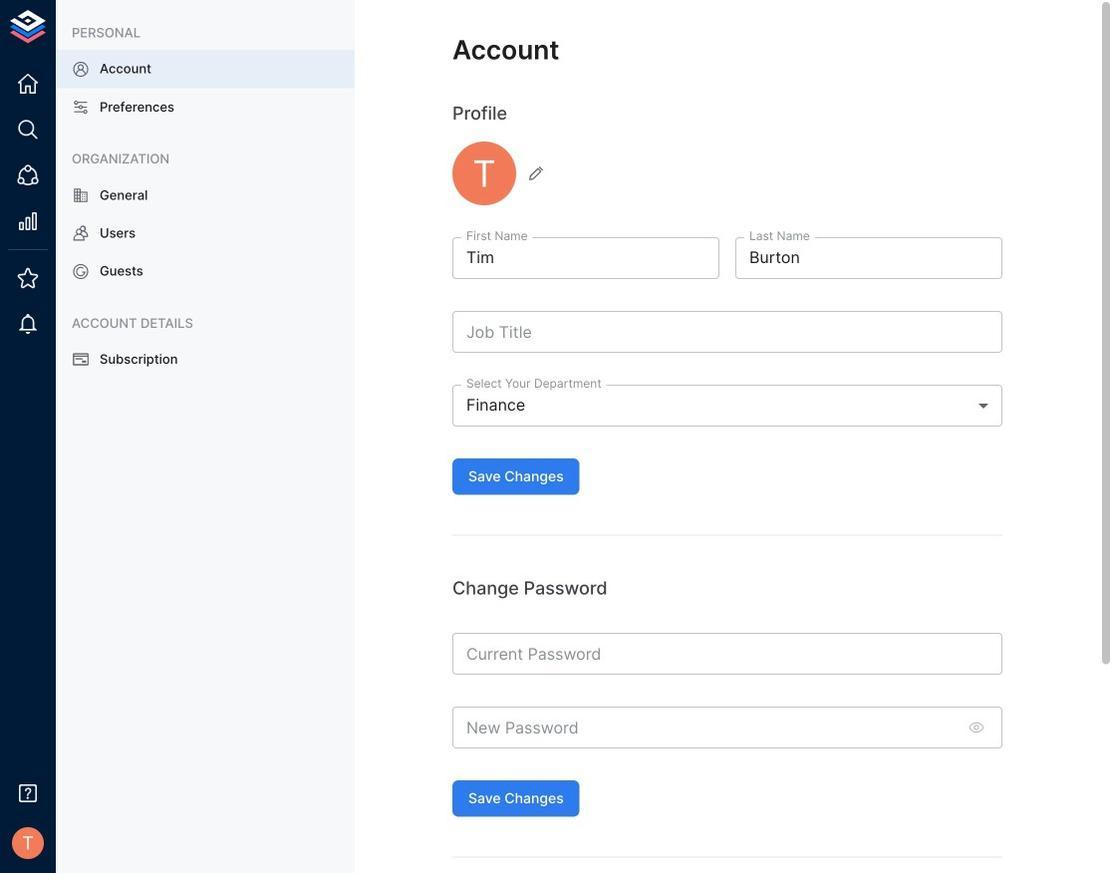 Task type: vqa. For each thing, say whether or not it's contained in the screenshot.
The Password password field
yes



Task type: describe. For each thing, give the bounding box(es) containing it.
Doe text field
[[736, 238, 1003, 279]]

CEO text field
[[453, 311, 1003, 353]]

John text field
[[453, 238, 720, 279]]



Task type: locate. For each thing, give the bounding box(es) containing it.
0 vertical spatial password password field
[[453, 633, 1003, 675]]

Password password field
[[453, 633, 1003, 675], [453, 707, 957, 749]]

2 password password field from the top
[[453, 707, 957, 749]]

1 vertical spatial password password field
[[453, 707, 957, 749]]

1 password password field from the top
[[453, 633, 1003, 675]]



